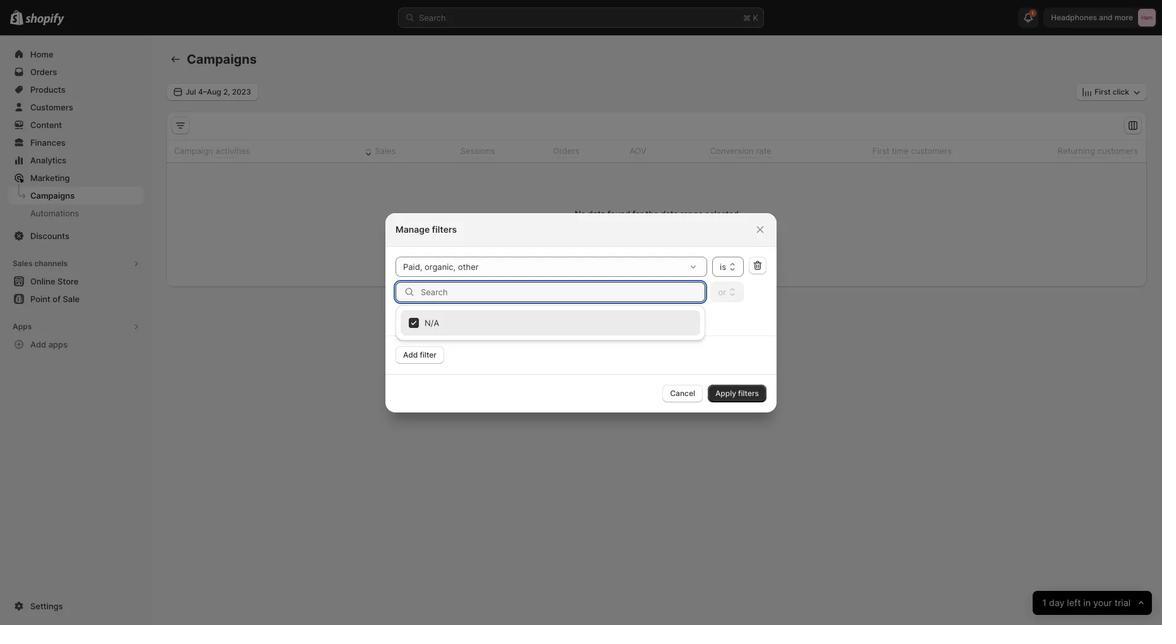 Task type: locate. For each thing, give the bounding box(es) containing it.
rate
[[756, 146, 771, 156]]

1 horizontal spatial is
[[720, 262, 726, 272]]

0 vertical spatial filters
[[432, 224, 457, 234]]

0 horizontal spatial customers
[[911, 146, 952, 156]]

discounts
[[30, 231, 69, 241]]

0 vertical spatial campaigns
[[187, 52, 257, 67]]

add apps
[[30, 339, 68, 350]]

sales
[[375, 146, 396, 156], [13, 259, 33, 268]]

sessions button
[[446, 142, 497, 160]]

for
[[632, 209, 643, 219]]

1 horizontal spatial add
[[403, 350, 418, 359]]

customers
[[911, 146, 952, 156], [1097, 146, 1138, 156]]

the
[[646, 209, 658, 219]]

aov button
[[615, 142, 648, 160]]

0 horizontal spatial filters
[[432, 224, 457, 234]]

0 horizontal spatial add
[[30, 339, 46, 350]]

time
[[892, 146, 909, 156]]

1 horizontal spatial campaigns
[[187, 52, 257, 67]]

apps
[[48, 339, 68, 350]]

first time customers button
[[858, 142, 954, 160]]

selected
[[705, 209, 739, 219]]

home link
[[8, 45, 144, 63]]

1 vertical spatial filters
[[738, 388, 759, 398]]

1 vertical spatial sales
[[13, 259, 33, 268]]

1 vertical spatial campaigns
[[30, 191, 75, 201]]

add filter
[[403, 350, 437, 359]]

0 vertical spatial is
[[720, 262, 726, 272]]

1 horizontal spatial sales
[[375, 146, 396, 156]]

first time customers
[[872, 146, 952, 156]]

is left n/a
[[399, 314, 405, 323]]

first
[[872, 146, 890, 156]]

automations link
[[8, 204, 144, 222]]

cancel button
[[663, 385, 703, 402]]

is
[[720, 262, 726, 272], [399, 314, 405, 323]]

no data found for the date range selected
[[575, 209, 739, 219]]

1 vertical spatial is
[[399, 314, 405, 323]]

1 horizontal spatial filters
[[738, 388, 759, 398]]

filter
[[420, 350, 437, 359]]

Search text field
[[421, 282, 706, 302]]

sessions
[[460, 146, 495, 156]]

0 horizontal spatial is
[[399, 314, 405, 323]]

0 horizontal spatial sales
[[13, 259, 33, 268]]

1 customers from the left
[[911, 146, 952, 156]]

filters right 'apply'
[[738, 388, 759, 398]]

is n/a
[[399, 314, 421, 323]]

found
[[608, 209, 630, 219]]

marketing
[[30, 173, 70, 183]]

filters right 'manage'
[[432, 224, 457, 234]]

add inside manage filters dialog
[[403, 350, 418, 359]]

n/a
[[407, 314, 421, 323]]

customers right returning
[[1097, 146, 1138, 156]]

filters
[[432, 224, 457, 234], [738, 388, 759, 398]]

0 vertical spatial sales
[[375, 146, 396, 156]]

add left the apps
[[30, 339, 46, 350]]

campaign
[[174, 146, 213, 156]]

date
[[661, 209, 678, 219]]

data
[[588, 209, 605, 219]]

add
[[30, 339, 46, 350], [403, 350, 418, 359]]

is up or
[[720, 262, 726, 272]]

campaigns
[[187, 52, 257, 67], [30, 191, 75, 201]]

search
[[419, 13, 446, 23]]

sales for sales channels
[[13, 259, 33, 268]]

filters inside 'button'
[[738, 388, 759, 398]]

settings link
[[8, 597, 144, 615]]

discounts link
[[8, 227, 144, 245]]

1 horizontal spatial customers
[[1097, 146, 1138, 156]]

apply
[[715, 388, 736, 398]]

apps button
[[8, 318, 144, 336]]

home
[[30, 49, 53, 59]]

activities
[[216, 146, 250, 156]]

shopify image
[[25, 13, 64, 26]]

no
[[575, 209, 586, 219]]

returning customers button
[[1043, 142, 1140, 160]]

automations
[[30, 208, 79, 218]]

add apps button
[[8, 336, 144, 353]]

customers right the time at right
[[911, 146, 952, 156]]

returning
[[1058, 146, 1095, 156]]

sales channels
[[13, 259, 68, 268]]

apply filters button
[[708, 385, 767, 402]]

0 horizontal spatial campaigns
[[30, 191, 75, 201]]

add left filter
[[403, 350, 418, 359]]



Task type: vqa. For each thing, say whether or not it's contained in the screenshot.
PURCHASE
no



Task type: describe. For each thing, give the bounding box(es) containing it.
is for is n/a
[[399, 314, 405, 323]]

sales channels button
[[8, 255, 144, 273]]

add filter button
[[396, 346, 444, 364]]

filters for manage filters
[[432, 224, 457, 234]]

sales for sales
[[375, 146, 396, 156]]

n/a option
[[396, 310, 706, 335]]

2 customers from the left
[[1097, 146, 1138, 156]]

conversion
[[710, 146, 754, 156]]

Select filter text field
[[396, 256, 685, 277]]

orders button
[[538, 142, 581, 160]]

sales button
[[360, 142, 398, 160]]

marketing link
[[8, 169, 144, 187]]

⌘
[[743, 13, 751, 23]]

aov
[[630, 146, 646, 156]]

conversion rate
[[710, 146, 771, 156]]

manage
[[396, 224, 430, 234]]

add for add filter
[[403, 350, 418, 359]]

filters for apply filters
[[738, 388, 759, 398]]

campaigns link
[[8, 187, 144, 204]]

is for is
[[720, 262, 726, 272]]

or
[[718, 287, 726, 297]]

cancel
[[670, 388, 695, 398]]

returning customers
[[1058, 146, 1138, 156]]

manage filters dialog
[[0, 213, 1162, 412]]

channels
[[34, 259, 68, 268]]

apps
[[13, 322, 32, 331]]

add for add apps
[[30, 339, 46, 350]]

manage filters
[[396, 224, 457, 234]]

campaign activities
[[174, 146, 250, 156]]

range
[[680, 209, 703, 219]]

k
[[753, 13, 758, 23]]

⌘ k
[[743, 13, 758, 23]]

settings
[[30, 601, 63, 611]]

apply filters
[[715, 388, 759, 398]]

orders
[[553, 146, 579, 156]]



